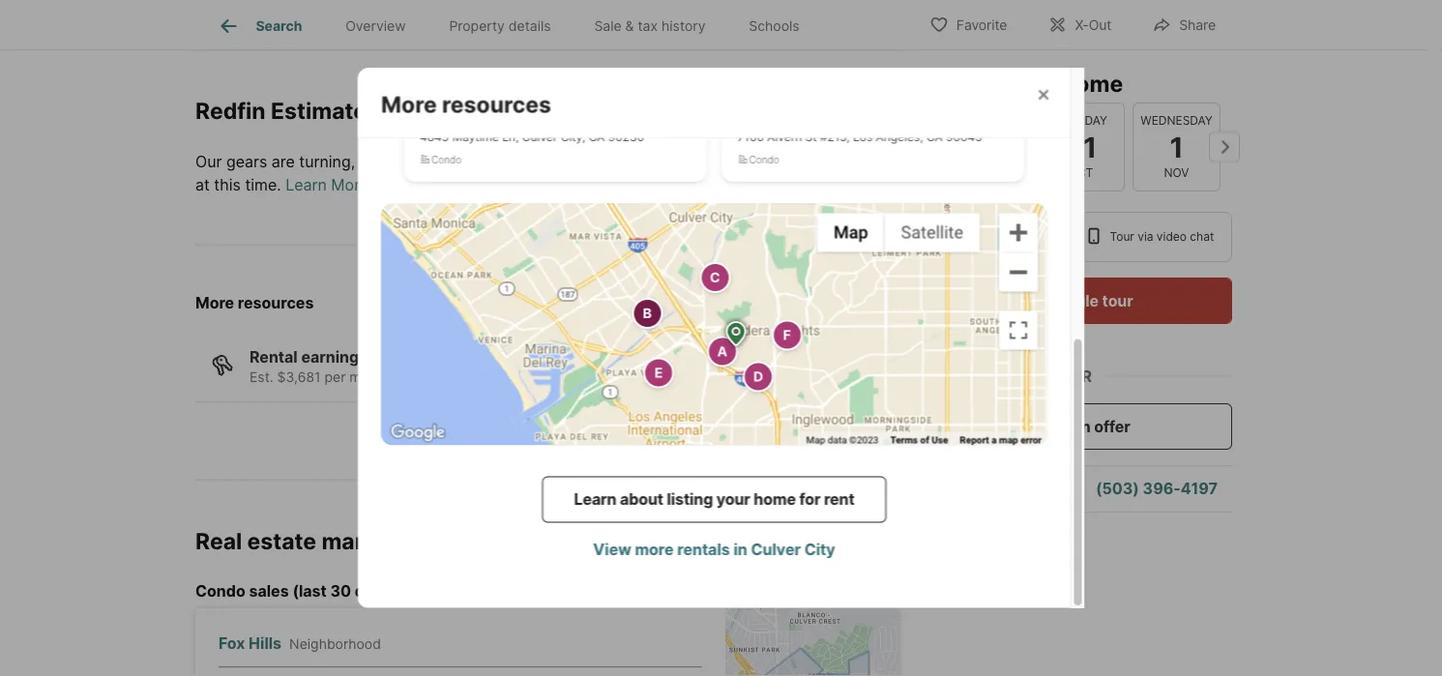 Task type: locate. For each thing, give the bounding box(es) containing it.
tour inside option
[[1110, 230, 1134, 244]]

None button
[[1037, 102, 1125, 192], [1133, 102, 1221, 192], [1037, 102, 1125, 192], [1133, 102, 1221, 192]]

30
[[966, 130, 1004, 164], [330, 582, 351, 601]]

1 horizontal spatial culver
[[751, 540, 800, 559]]

on
[[441, 369, 457, 386]]

(503)
[[1096, 479, 1139, 498]]

0 vertical spatial an
[[729, 153, 747, 172]]

0 horizontal spatial an
[[729, 153, 747, 172]]

sale & tax history
[[594, 18, 706, 34]]

0 vertical spatial rentals
[[540, 369, 584, 386]]

0 horizontal spatial tour
[[965, 70, 1010, 97]]

0 horizontal spatial for
[[372, 98, 403, 125]]

1 vertical spatial in
[[733, 540, 747, 559]]

0 horizontal spatial more resources
[[195, 294, 314, 313]]

tour for go
[[965, 70, 1010, 97]]

0 horizontal spatial ca
[[588, 130, 604, 144]]

2 for 2 baths
[[479, 112, 487, 128]]

0 vertical spatial resources
[[442, 91, 551, 118]]

0 horizontal spatial map
[[806, 434, 825, 445]]

ca left 90045
[[926, 130, 942, 144]]

tour for schedule
[[1102, 291, 1133, 310]]

listing
[[666, 490, 713, 509]]

1 tour from the left
[[970, 230, 996, 244]]

1 vertical spatial map
[[806, 434, 825, 445]]

1 vertical spatial this
[[214, 176, 241, 195]]

2 ca from the left
[[926, 130, 942, 144]]

6199 left view
[[532, 528, 587, 555]]

0 horizontal spatial condo
[[195, 582, 245, 601]]

alvern
[[767, 130, 802, 144]]

0 horizontal spatial this
[[214, 176, 241, 195]]

1 vertical spatial for
[[799, 490, 820, 509]]

0 vertical spatial more resources
[[381, 91, 551, 118]]

culver
[[522, 130, 557, 144], [751, 540, 800, 559]]

1 horizontal spatial more resources
[[381, 91, 551, 118]]

90045
[[946, 130, 982, 144]]

condo left sales in the bottom left of the page
[[195, 582, 245, 601]]

2 vertical spatial more
[[195, 294, 234, 313]]

1 horizontal spatial more
[[331, 176, 369, 195]]

tab list
[[195, 0, 837, 49]]

1 horizontal spatial learn
[[574, 490, 616, 509]]

map down "estimate"
[[833, 223, 868, 243]]

out
[[1089, 17, 1112, 33]]

1 vertical spatial #205
[[752, 528, 811, 555]]

tour for tour via video chat
[[1110, 230, 1134, 244]]

1 vertical spatial 6199
[[532, 528, 587, 555]]

0 vertical spatial learn
[[286, 176, 327, 195]]

1 vertical spatial learn
[[574, 490, 616, 509]]

for left rent
[[799, 490, 820, 509]]

beds
[[431, 112, 463, 128]]

30 right (last
[[330, 582, 351, 601]]

6199
[[408, 98, 463, 125], [532, 528, 587, 555]]

1 horizontal spatial #205
[[752, 528, 811, 555]]

this inside our gears are turning, but we don't have enough information to generate an accurate estimate at this time.
[[214, 176, 241, 195]]

0 vertical spatial map
[[833, 223, 868, 243]]

sale & tax history tab
[[573, 3, 727, 49]]

1 horizontal spatial rentals
[[677, 540, 730, 559]]

in left person
[[998, 230, 1009, 244]]

$3,800 /mo
[[419, 79, 515, 100]]

1 horizontal spatial in
[[998, 230, 1009, 244]]

gears
[[226, 153, 267, 172]]

0 vertical spatial culver
[[522, 130, 557, 144]]

real
[[195, 528, 242, 555]]

0 vertical spatial this
[[1015, 70, 1057, 97]]

don't
[[414, 153, 450, 172]]

1 horizontal spatial ca
[[926, 130, 942, 144]]

fox hills neighborhood
[[219, 634, 381, 653]]

1 horizontal spatial 30
[[966, 130, 1004, 164]]

tour
[[970, 230, 996, 244], [1110, 230, 1134, 244]]

1 horizontal spatial resources
[[442, 91, 551, 118]]

2 up 4845
[[419, 112, 427, 128]]

are
[[272, 153, 295, 172]]

for right 'insights'
[[496, 528, 527, 555]]

use
[[931, 434, 948, 445]]

map left the data
[[806, 434, 825, 445]]

rent
[[824, 490, 854, 509]]

1 horizontal spatial tour
[[1102, 291, 1133, 310]]

this up tuesday
[[1015, 70, 1057, 97]]

0 vertical spatial home
[[1062, 70, 1123, 97]]

view
[[593, 540, 631, 559]]

tour left person
[[970, 230, 996, 244]]

0 vertical spatial tour
[[965, 70, 1010, 97]]

dr down your
[[722, 528, 747, 555]]

tax
[[638, 18, 658, 34]]

via
[[1138, 230, 1153, 244]]

map data ©2023
[[806, 434, 878, 445]]

1 vertical spatial an
[[1072, 417, 1091, 436]]

google image
[[385, 420, 449, 446]]

data
[[827, 434, 846, 445]]

0 horizontal spatial rentals
[[540, 369, 584, 386]]

1 horizontal spatial for
[[496, 528, 527, 555]]

property details
[[449, 18, 551, 34]]

an down 7100
[[729, 153, 747, 172]]

rentals right comparable
[[540, 369, 584, 386]]

1 vertical spatial dr
[[722, 528, 747, 555]]

1 horizontal spatial 2
[[479, 112, 487, 128]]

map
[[833, 223, 868, 243], [806, 434, 825, 445]]

more
[[381, 91, 436, 118], [331, 176, 369, 195], [195, 294, 234, 313]]

1 vertical spatial more
[[331, 176, 369, 195]]

canterbury down "about"
[[592, 528, 717, 555]]

learn down 'turning,'
[[286, 176, 327, 195]]

map inside map popup button
[[833, 223, 868, 243]]

0 vertical spatial 30
[[966, 130, 1004, 164]]

0 vertical spatial #205
[[628, 98, 687, 125]]

rentals right the more
[[677, 540, 730, 559]]

menu bar
[[817, 213, 979, 252]]

list box
[[929, 212, 1232, 262]]

(503) 396-4197
[[1096, 479, 1218, 498]]

1 horizontal spatial home
[[1062, 70, 1123, 97]]

/mo
[[482, 79, 515, 100]]

property
[[449, 18, 505, 34]]

est.
[[250, 369, 273, 386]]

2 horizontal spatial condo
[[749, 154, 779, 166]]

canterbury up "4845 maytime ln, culver city, ca 90230"
[[468, 98, 593, 125]]

1 vertical spatial tour
[[1102, 291, 1133, 310]]

start
[[1031, 417, 1069, 436]]

home up tuesday
[[1062, 70, 1123, 97]]

menu bar containing map
[[817, 213, 979, 252]]

culver down 942 on the left top of the page
[[522, 130, 557, 144]]

image image
[[725, 609, 900, 676]]

tour right go at the right top of page
[[965, 70, 1010, 97]]

an
[[729, 153, 747, 172], [1072, 417, 1091, 436]]

0 horizontal spatial dr
[[598, 98, 623, 125]]

an inside our gears are turning, but we don't have enough information to generate an accurate estimate at this time.
[[729, 153, 747, 172]]

learn about listing your home for rent link
[[542, 477, 886, 523]]

0 horizontal spatial learn
[[286, 176, 327, 195]]

2 tour from the left
[[1110, 230, 1134, 244]]

1 2 from the left
[[419, 112, 427, 128]]

tour left via
[[1110, 230, 1134, 244]]

2 horizontal spatial for
[[799, 490, 820, 509]]

maytime
[[452, 130, 499, 144]]

fox hills link
[[219, 632, 289, 655]]

tour inside button
[[1102, 291, 1133, 310]]

0 horizontal spatial resources
[[238, 294, 314, 313]]

0 horizontal spatial in
[[733, 540, 747, 559]]

more resources element
[[381, 68, 574, 119]]

in
[[998, 230, 1009, 244], [733, 540, 747, 559]]

1 vertical spatial home
[[753, 490, 795, 509]]

learn for learn about listing your home for rent
[[574, 490, 616, 509]]

search
[[256, 18, 302, 34]]

ca down ft
[[588, 130, 604, 144]]

1 vertical spatial more resources
[[195, 294, 314, 313]]

for up we
[[372, 98, 403, 125]]

tour inside option
[[970, 230, 996, 244]]

schedule tour button
[[929, 278, 1232, 324]]

0 vertical spatial more
[[381, 91, 436, 118]]

1 horizontal spatial tour
[[1110, 230, 1134, 244]]

ft
[[591, 112, 600, 128]]

1 horizontal spatial dr
[[722, 528, 747, 555]]

of
[[920, 434, 929, 445]]

learn left "about"
[[574, 490, 616, 509]]

7100
[[737, 130, 764, 144]]

go tour this home
[[929, 70, 1123, 97]]

history
[[662, 18, 706, 34]]

sales
[[249, 582, 289, 601]]

2 horizontal spatial more
[[381, 91, 436, 118]]

1 horizontal spatial this
[[1015, 70, 1057, 97]]

more resources
[[381, 91, 551, 118], [195, 294, 314, 313]]

0 horizontal spatial 6199
[[408, 98, 463, 125]]

share
[[1179, 17, 1216, 33]]

1 vertical spatial rentals
[[677, 540, 730, 559]]

culver left city
[[751, 540, 800, 559]]

2 beds
[[419, 112, 463, 128]]

6199 up 4845
[[408, 98, 463, 125]]

more
[[634, 540, 673, 559]]

condo down 7100
[[749, 154, 779, 166]]

a
[[991, 434, 996, 445]]

estate
[[247, 528, 316, 555]]

tour right the schedule
[[1102, 291, 1133, 310]]

0 horizontal spatial 2
[[419, 112, 427, 128]]

7100 alvern st #215, los angeles, ca 90045
[[737, 130, 982, 144]]

942
[[542, 112, 568, 128]]

at
[[195, 176, 210, 195]]

home right your
[[753, 490, 795, 509]]

x-out
[[1075, 17, 1112, 33]]

previous image
[[922, 131, 953, 162]]

1
[[1170, 130, 1183, 164]]

wednesday
[[1141, 113, 1213, 127]]

30 right previous icon
[[966, 130, 1004, 164]]

1 horizontal spatial an
[[1072, 417, 1091, 436]]

condo down 4845
[[431, 154, 461, 166]]

0 horizontal spatial culver
[[522, 130, 557, 144]]

this right at
[[214, 176, 241, 195]]

in inside option
[[998, 230, 1009, 244]]

dr up 90230
[[598, 98, 623, 125]]

1 vertical spatial culver
[[751, 540, 800, 559]]

menu bar inside more resources dialog
[[817, 213, 979, 252]]

ca
[[588, 130, 604, 144], [926, 130, 942, 144]]

1 horizontal spatial map
[[833, 223, 868, 243]]

days)
[[355, 582, 397, 601]]

map button
[[817, 213, 884, 252]]

in down your
[[733, 540, 747, 559]]

0 horizontal spatial home
[[753, 490, 795, 509]]

2 up maytime
[[479, 112, 487, 128]]

but
[[359, 153, 384, 172]]

learn inside more resources dialog
[[574, 490, 616, 509]]

more resources inside dialog
[[381, 91, 551, 118]]

2 2 from the left
[[479, 112, 487, 128]]

0 horizontal spatial tour
[[970, 230, 996, 244]]

we
[[388, 153, 409, 172]]

$3,800
[[419, 79, 482, 100]]

dr
[[598, 98, 623, 125], [722, 528, 747, 555]]

estimate
[[271, 98, 367, 125]]

nov
[[1164, 166, 1189, 180]]

hills
[[249, 634, 282, 653]]

terms
[[890, 434, 917, 445]]

an left offer
[[1072, 417, 1091, 436]]

1 vertical spatial 30
[[330, 582, 351, 601]]

canterbury
[[468, 98, 593, 125], [592, 528, 717, 555]]

map for map
[[833, 223, 868, 243]]

learn for learn more
[[286, 176, 327, 195]]

0 vertical spatial in
[[998, 230, 1009, 244]]



Task type: describe. For each thing, give the bounding box(es) containing it.
person
[[1012, 230, 1051, 244]]

learn more
[[286, 176, 369, 195]]

culver inside "view more rentals in culver city" link
[[751, 540, 800, 559]]

942 sq ft
[[542, 112, 600, 128]]

d
[[753, 369, 763, 385]]

generate
[[659, 153, 725, 172]]

rentals inside rental earnings est. $3,681 per month, based on comparable rentals
[[540, 369, 584, 386]]

0 vertical spatial 6199
[[408, 98, 463, 125]]

report a map error
[[959, 434, 1041, 445]]

2 for 2 beds
[[419, 112, 427, 128]]

next image
[[1209, 131, 1240, 162]]

start an offer button
[[929, 403, 1232, 450]]

tour in person option
[[929, 212, 1070, 262]]

home inside more resources dialog
[[753, 490, 795, 509]]

terms of use link
[[890, 434, 948, 445]]

comparable
[[461, 369, 536, 386]]

wednesday 1 nov
[[1141, 113, 1213, 180]]

30 inside button
[[966, 130, 1004, 164]]

resources inside dialog
[[442, 91, 551, 118]]

(last
[[292, 582, 327, 601]]

tour via video chat option
[[1070, 212, 1232, 262]]

our
[[195, 153, 222, 172]]

30 button
[[941, 102, 1029, 192]]

tuesday 31 oct
[[1054, 113, 1107, 180]]

b
[[642, 305, 651, 322]]

an inside button
[[1072, 417, 1091, 436]]

map region
[[227, 0, 1218, 481]]

report
[[959, 434, 989, 445]]

c
[[709, 269, 720, 286]]

0 vertical spatial for
[[372, 98, 403, 125]]

rental
[[250, 348, 298, 367]]

1 ca from the left
[[588, 130, 604, 144]]

view more rentals in culver city
[[593, 540, 835, 559]]

list box containing tour in person
[[929, 212, 1232, 262]]

fox
[[219, 634, 245, 653]]

1 vertical spatial canterbury
[[592, 528, 717, 555]]

enough
[[494, 153, 549, 172]]

overview tab
[[324, 3, 428, 49]]

tour for tour in person
[[970, 230, 996, 244]]

x-out button
[[1031, 4, 1128, 44]]

©2023
[[849, 434, 878, 445]]

city
[[804, 540, 835, 559]]

(503) 396-4197 link
[[1096, 479, 1218, 498]]

earnings
[[301, 348, 368, 367]]

your
[[716, 490, 750, 509]]

offer
[[1094, 417, 1130, 436]]

more resources dialog
[[227, 0, 1218, 608]]

1 horizontal spatial 6199
[[532, 528, 587, 555]]

&
[[625, 18, 634, 34]]

0 vertical spatial dr
[[598, 98, 623, 125]]

time.
[[245, 176, 281, 195]]

$3,681
[[277, 369, 321, 386]]

2 vertical spatial for
[[496, 528, 527, 555]]

error
[[1020, 434, 1041, 445]]

sq
[[571, 112, 587, 128]]

0 horizontal spatial 30
[[330, 582, 351, 601]]

neighborhood
[[289, 636, 381, 652]]

0 horizontal spatial #205
[[628, 98, 687, 125]]

st
[[805, 130, 816, 144]]

1 vertical spatial resources
[[238, 294, 314, 313]]

in inside more resources dialog
[[733, 540, 747, 559]]

terms of use
[[890, 434, 948, 445]]

4197
[[1181, 479, 1218, 498]]

favorite
[[956, 17, 1007, 33]]

x-
[[1075, 17, 1089, 33]]

learn about listing your home for rent
[[574, 490, 854, 509]]

oct
[[1068, 166, 1093, 180]]

condo sales (last 30 days)
[[195, 582, 397, 601]]

map for map data ©2023
[[806, 434, 825, 445]]

rental earnings est. $3,681 per month, based on comparable rentals
[[250, 348, 584, 386]]

tab list containing search
[[195, 0, 837, 49]]

ln,
[[502, 130, 518, 144]]

#215,
[[820, 130, 849, 144]]

0 horizontal spatial more
[[195, 294, 234, 313]]

more inside dialog
[[381, 91, 436, 118]]

tour in person
[[970, 230, 1051, 244]]

for inside more resources dialog
[[799, 490, 820, 509]]

city,
[[560, 130, 585, 144]]

free,
[[949, 333, 974, 347]]

anytime
[[1016, 333, 1059, 347]]

cancel
[[977, 333, 1013, 347]]

details
[[509, 18, 551, 34]]

or
[[1070, 367, 1092, 385]]

4845 maytime ln, culver city, ca 90230
[[419, 130, 644, 144]]

view more rentals in culver city link
[[593, 538, 835, 562]]

los
[[853, 130, 872, 144]]

start an offer
[[1031, 417, 1130, 436]]

1 horizontal spatial condo
[[431, 154, 461, 166]]

0 vertical spatial canterbury
[[468, 98, 593, 125]]

market
[[321, 528, 398, 555]]

schedule tour
[[1028, 291, 1133, 310]]

f
[[783, 327, 791, 343]]

map
[[999, 434, 1018, 445]]

based
[[398, 369, 437, 386]]

property details tab
[[428, 3, 573, 49]]

per
[[324, 369, 346, 386]]

it's free, cancel anytime
[[929, 333, 1059, 347]]

396-
[[1143, 479, 1181, 498]]

tour via video chat
[[1110, 230, 1214, 244]]

month,
[[349, 369, 394, 386]]

baths
[[491, 112, 527, 128]]

have
[[455, 153, 490, 172]]

about
[[619, 490, 663, 509]]

angeles,
[[875, 130, 923, 144]]

schools
[[749, 18, 800, 34]]

schools tab
[[727, 3, 821, 49]]

go
[[929, 70, 960, 97]]

it's
[[929, 333, 945, 347]]

rentals inside more resources dialog
[[677, 540, 730, 559]]



Task type: vqa. For each thing, say whether or not it's contained in the screenshot.
'your' to the right
no



